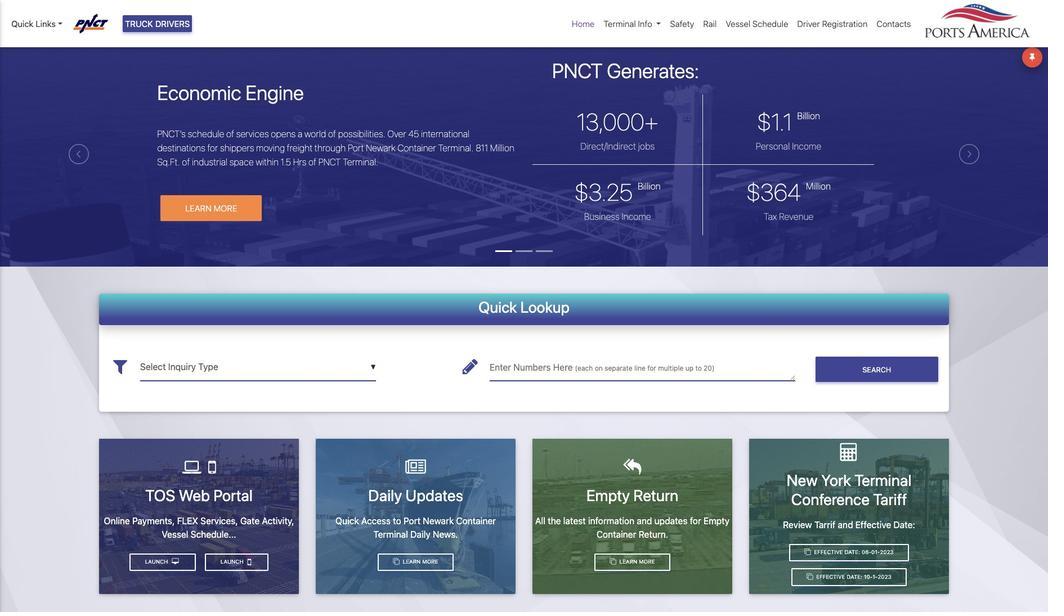 Task type: vqa. For each thing, say whether or not it's contained in the screenshot.
Jersey
no



Task type: locate. For each thing, give the bounding box(es) containing it.
access
[[362, 516, 391, 526]]

1 vertical spatial container
[[456, 516, 496, 526]]

2 horizontal spatial terminal
[[855, 472, 912, 490]]

port inside pnct's schedule of services opens a world of possibilities.                                 over 45 international destinations for shippers moving freight through port newark container terminal.                                 811 million sq.ft. of industrial space within 1.5 hrs of pnct terminal.
[[348, 143, 364, 153]]

port
[[348, 143, 364, 153], [404, 516, 421, 526]]

1 horizontal spatial container
[[456, 516, 496, 526]]

tax revenue
[[764, 212, 814, 222]]

vessel inside online payments, flex services, gate activity, vessel schedule...
[[162, 530, 188, 540]]

billion right $1.1 at top right
[[798, 111, 821, 121]]

0 horizontal spatial learn
[[185, 203, 212, 213]]

1 horizontal spatial quick
[[336, 516, 359, 526]]

0 horizontal spatial and
[[637, 516, 652, 526]]

for up the "industrial"
[[207, 143, 218, 153]]

date: down tariff
[[894, 520, 916, 530]]

learn more for empty return
[[618, 559, 655, 566]]

container up news.
[[456, 516, 496, 526]]

contacts link
[[873, 13, 916, 35]]

clone image for daily updates
[[393, 559, 400, 566]]

empty return
[[587, 487, 679, 505]]

container
[[398, 143, 436, 153], [456, 516, 496, 526], [597, 530, 637, 540]]

1 horizontal spatial launch
[[221, 559, 245, 566]]

billion
[[798, 111, 821, 121], [638, 181, 661, 191]]

1 horizontal spatial billion
[[798, 111, 821, 121]]

and
[[637, 516, 652, 526], [838, 520, 854, 530]]

0 horizontal spatial billion
[[638, 181, 661, 191]]

clone image inside effective date: 06-01-2023 link
[[805, 550, 811, 556]]

learn more for daily updates
[[401, 559, 438, 566]]

more
[[214, 203, 237, 213], [422, 559, 438, 566], [639, 559, 655, 566]]

links
[[36, 19, 56, 29]]

driver
[[798, 19, 820, 29]]

of down "destinations"
[[182, 157, 190, 167]]

1 horizontal spatial learn more
[[401, 559, 438, 566]]

1 horizontal spatial and
[[838, 520, 854, 530]]

review tarrif and effective date:
[[783, 520, 916, 530]]

updates
[[406, 487, 463, 505]]

launch for mobile image on the bottom left
[[221, 559, 245, 566]]

0 vertical spatial vessel
[[726, 19, 751, 29]]

daily left news.
[[411, 530, 431, 540]]

personal
[[756, 141, 790, 151]]

vessel down the flex on the bottom left of the page
[[162, 530, 188, 540]]

1 vertical spatial 2023
[[878, 574, 892, 581]]

for inside enter numbers here (each on separate line for multiple up to 20)
[[648, 364, 657, 373]]

more for daily updates
[[422, 559, 438, 566]]

13,000+ direct/indirect jobs
[[577, 107, 659, 151]]

newark down over
[[366, 143, 396, 153]]

0 horizontal spatial pnct
[[319, 157, 341, 167]]

learn for empty
[[620, 559, 638, 566]]

0 vertical spatial newark
[[366, 143, 396, 153]]

clone image inside effective date: 10-1-2023 link
[[807, 574, 814, 581]]

search
[[863, 366, 892, 374]]

2023
[[881, 550, 894, 556], [878, 574, 892, 581]]

clone image
[[610, 559, 617, 566], [807, 574, 814, 581]]

1 launch from the left
[[221, 559, 245, 566]]

more down the "industrial"
[[214, 203, 237, 213]]

more down news.
[[422, 559, 438, 566]]

0 horizontal spatial clone image
[[610, 559, 617, 566]]

1 horizontal spatial daily
[[411, 530, 431, 540]]

2 vertical spatial quick
[[336, 516, 359, 526]]

1 vertical spatial to
[[393, 516, 401, 526]]

1 vertical spatial million
[[806, 181, 831, 191]]

0 vertical spatial clone image
[[805, 550, 811, 556]]

to right up
[[696, 364, 702, 373]]

learn more
[[185, 203, 237, 213], [401, 559, 438, 566], [618, 559, 655, 566]]

and up return.
[[637, 516, 652, 526]]

$1.1 billion
[[758, 107, 821, 136]]

0 horizontal spatial terminal
[[374, 530, 408, 540]]

0 vertical spatial terminal.
[[438, 143, 474, 153]]

pnct generates:
[[553, 59, 699, 83]]

learn down quick access to port newark container terminal daily news. at bottom
[[403, 559, 421, 566]]

empty inside all the latest information and updates for empty container return.
[[704, 516, 730, 526]]

1 horizontal spatial pnct
[[553, 59, 603, 83]]

0 vertical spatial pnct
[[553, 59, 603, 83]]

date: left 10-
[[847, 574, 863, 581]]

learn more down return.
[[618, 559, 655, 566]]

contacts
[[877, 19, 912, 29]]

1 horizontal spatial newark
[[423, 516, 454, 526]]

2023 right 10-
[[878, 574, 892, 581]]

quick left 'lookup'
[[479, 298, 517, 316]]

quick
[[11, 19, 33, 29], [479, 298, 517, 316], [336, 516, 359, 526]]

more down return.
[[639, 559, 655, 566]]

activity,
[[262, 516, 294, 526]]

effective down effective date: 06-01-2023 link
[[817, 574, 846, 581]]

vessel right rail
[[726, 19, 751, 29]]

0 horizontal spatial learn more link
[[378, 554, 454, 572]]

0 horizontal spatial port
[[348, 143, 364, 153]]

0 horizontal spatial container
[[398, 143, 436, 153]]

income for $1.1
[[792, 141, 822, 151]]

online
[[104, 516, 130, 526]]

for right updates
[[690, 516, 702, 526]]

on
[[595, 364, 603, 373]]

1 horizontal spatial million
[[806, 181, 831, 191]]

learn
[[185, 203, 212, 213], [403, 559, 421, 566], [620, 559, 638, 566]]

1 vertical spatial terminal
[[855, 472, 912, 490]]

destinations
[[157, 143, 205, 153]]

clone image down quick access to port newark container terminal daily news. at bottom
[[393, 559, 400, 566]]

container down information
[[597, 530, 637, 540]]

0 vertical spatial to
[[696, 364, 702, 373]]

launch left desktop image
[[145, 559, 170, 566]]

1 learn more link from the left
[[378, 554, 454, 572]]

1 vertical spatial date:
[[845, 550, 861, 556]]

terminal. down possibilities.
[[343, 157, 378, 167]]

0 horizontal spatial to
[[393, 516, 401, 526]]

learn down all the latest information and updates for empty container return.
[[620, 559, 638, 566]]

2 horizontal spatial container
[[597, 530, 637, 540]]

online payments, flex services, gate activity, vessel schedule...
[[104, 516, 294, 540]]

quick inside 'link'
[[11, 19, 33, 29]]

pnct down home link
[[553, 59, 603, 83]]

0 horizontal spatial clone image
[[393, 559, 400, 566]]

1 horizontal spatial launch link
[[205, 554, 269, 572]]

billion inside $1.1 billion
[[798, 111, 821, 121]]

truck drivers link
[[123, 15, 192, 32]]

million up revenue
[[806, 181, 831, 191]]

1 vertical spatial port
[[404, 516, 421, 526]]

clone image for effective date: 10-1-2023
[[807, 574, 814, 581]]

0 vertical spatial clone image
[[610, 559, 617, 566]]

▼
[[371, 363, 376, 372]]

terminal up tariff
[[855, 472, 912, 490]]

clone image down review
[[805, 550, 811, 556]]

learn more inside button
[[185, 203, 237, 213]]

2023 right 06-
[[881, 550, 894, 556]]

1 horizontal spatial vessel
[[726, 19, 751, 29]]

learn more link
[[378, 554, 454, 572], [595, 554, 671, 572]]

1 horizontal spatial empty
[[704, 516, 730, 526]]

1 vertical spatial quick
[[479, 298, 517, 316]]

to right the access
[[393, 516, 401, 526]]

learn down the "industrial"
[[185, 203, 212, 213]]

date: left 06-
[[845, 550, 861, 556]]

terminal.
[[438, 143, 474, 153], [343, 157, 378, 167]]

2 horizontal spatial more
[[639, 559, 655, 566]]

1 horizontal spatial terminal.
[[438, 143, 474, 153]]

2 vertical spatial for
[[690, 516, 702, 526]]

0 horizontal spatial learn more
[[185, 203, 237, 213]]

1 horizontal spatial more
[[422, 559, 438, 566]]

1 horizontal spatial terminal
[[604, 19, 636, 29]]

1 vertical spatial effective
[[815, 550, 843, 556]]

2 vertical spatial terminal
[[374, 530, 408, 540]]

clone image left "effective date: 10-1-2023"
[[807, 574, 814, 581]]

0 vertical spatial income
[[792, 141, 822, 151]]

million inside pnct's schedule of services opens a world of possibilities.                                 over 45 international destinations for shippers moving freight through port newark container terminal.                                 811 million sq.ft. of industrial space within 1.5 hrs of pnct terminal.
[[490, 143, 515, 153]]

home
[[572, 19, 595, 29]]

learn more link down all the latest information and updates for empty container return.
[[595, 554, 671, 572]]

2 vertical spatial container
[[597, 530, 637, 540]]

daily inside quick access to port newark container terminal daily news.
[[411, 530, 431, 540]]

0 horizontal spatial more
[[214, 203, 237, 213]]

launch link down payments,
[[130, 554, 196, 572]]

driver registration link
[[793, 13, 873, 35]]

million right 811 on the top left of page
[[490, 143, 515, 153]]

1 launch link from the left
[[205, 554, 269, 572]]

income down $1.1 billion
[[792, 141, 822, 151]]

0 horizontal spatial launch
[[145, 559, 170, 566]]

the
[[548, 516, 561, 526]]

1 horizontal spatial clone image
[[807, 574, 814, 581]]

web
[[179, 487, 210, 505]]

clone image down all the latest information and updates for empty container return.
[[610, 559, 617, 566]]

quick left 'links'
[[11, 19, 33, 29]]

0 horizontal spatial quick
[[11, 19, 33, 29]]

2 vertical spatial date:
[[847, 574, 863, 581]]

date: for 01-
[[845, 550, 861, 556]]

effective down tarrif
[[815, 550, 843, 556]]

pnct down through
[[319, 157, 341, 167]]

newark inside pnct's schedule of services opens a world of possibilities.                                 over 45 international destinations for shippers moving freight through port newark container terminal.                                 811 million sq.ft. of industrial space within 1.5 hrs of pnct terminal.
[[366, 143, 396, 153]]

learn more link for return
[[595, 554, 671, 572]]

terminal
[[604, 19, 636, 29], [855, 472, 912, 490], [374, 530, 408, 540]]

effective up 01-
[[856, 520, 892, 530]]

1 vertical spatial terminal.
[[343, 157, 378, 167]]

1 vertical spatial vessel
[[162, 530, 188, 540]]

1 vertical spatial for
[[648, 364, 657, 373]]

date:
[[894, 520, 916, 530], [845, 550, 861, 556], [847, 574, 863, 581]]

quick left the access
[[336, 516, 359, 526]]

0 vertical spatial container
[[398, 143, 436, 153]]

2023 for 01-
[[881, 550, 894, 556]]

business
[[584, 212, 620, 222]]

2 horizontal spatial quick
[[479, 298, 517, 316]]

clone image inside learn more link
[[393, 559, 400, 566]]

clone image
[[805, 550, 811, 556], [393, 559, 400, 566]]

jobs
[[639, 141, 655, 151]]

0 horizontal spatial launch link
[[130, 554, 196, 572]]

mobile image
[[247, 558, 251, 567]]

empty
[[587, 487, 630, 505], [704, 516, 730, 526]]

enter numbers here (each on separate line for multiple up to 20)
[[490, 363, 715, 373]]

0 horizontal spatial terminal.
[[343, 157, 378, 167]]

2 launch from the left
[[145, 559, 170, 566]]

20)
[[704, 364, 715, 373]]

0 vertical spatial quick
[[11, 19, 33, 29]]

billion down jobs
[[638, 181, 661, 191]]

terminal inside quick access to port newark container terminal daily news.
[[374, 530, 408, 540]]

$3.25
[[575, 178, 633, 206]]

income down $3.25 billion
[[622, 212, 651, 222]]

billion inside $3.25 billion
[[638, 181, 661, 191]]

0 vertical spatial million
[[490, 143, 515, 153]]

0 vertical spatial 2023
[[881, 550, 894, 556]]

updates
[[655, 516, 688, 526]]

1 horizontal spatial income
[[792, 141, 822, 151]]

enter
[[490, 363, 511, 373]]

811
[[476, 143, 488, 153]]

daily
[[368, 487, 402, 505], [411, 530, 431, 540]]

0 vertical spatial port
[[348, 143, 364, 153]]

direct/indirect
[[581, 141, 636, 151]]

0 horizontal spatial million
[[490, 143, 515, 153]]

launch left mobile image on the bottom left
[[221, 559, 245, 566]]

1 horizontal spatial learn
[[403, 559, 421, 566]]

1 vertical spatial empty
[[704, 516, 730, 526]]

0 horizontal spatial income
[[622, 212, 651, 222]]

daily up the access
[[368, 487, 402, 505]]

None text field
[[140, 354, 376, 381], [490, 354, 796, 381], [140, 354, 376, 381], [490, 354, 796, 381]]

1 vertical spatial income
[[622, 212, 651, 222]]

0 vertical spatial date:
[[894, 520, 916, 530]]

billion for $3.25
[[638, 181, 661, 191]]

1 vertical spatial billion
[[638, 181, 661, 191]]

and right tarrif
[[838, 520, 854, 530]]

terminal down the access
[[374, 530, 408, 540]]

newark up news.
[[423, 516, 454, 526]]

2 learn more link from the left
[[595, 554, 671, 572]]

lookup
[[521, 298, 570, 316]]

line
[[635, 364, 646, 373]]

port down possibilities.
[[348, 143, 364, 153]]

empty up information
[[587, 487, 630, 505]]

to inside quick access to port newark container terminal daily news.
[[393, 516, 401, 526]]

billion for $1.1
[[798, 111, 821, 121]]

0 horizontal spatial daily
[[368, 487, 402, 505]]

launch for desktop image
[[145, 559, 170, 566]]

effective for effective date: 06-01-2023
[[815, 550, 843, 556]]

drivers
[[155, 19, 190, 29]]

clone image for learn more
[[610, 559, 617, 566]]

port down the daily updates
[[404, 516, 421, 526]]

0 horizontal spatial for
[[207, 143, 218, 153]]

1 horizontal spatial clone image
[[805, 550, 811, 556]]

empty right updates
[[704, 516, 730, 526]]

quick inside quick access to port newark container terminal daily news.
[[336, 516, 359, 526]]

2 horizontal spatial learn more
[[618, 559, 655, 566]]

terminal. down international
[[438, 143, 474, 153]]

0 horizontal spatial vessel
[[162, 530, 188, 540]]

1 vertical spatial newark
[[423, 516, 454, 526]]

1 vertical spatial clone image
[[807, 574, 814, 581]]

0 vertical spatial billion
[[798, 111, 821, 121]]

1 horizontal spatial to
[[696, 364, 702, 373]]

learn more down quick access to port newark container terminal daily news. at bottom
[[401, 559, 438, 566]]

terminal left info
[[604, 19, 636, 29]]

tarrif
[[815, 520, 836, 530]]

learn more down the "industrial"
[[185, 203, 237, 213]]

0 vertical spatial empty
[[587, 487, 630, 505]]

1 horizontal spatial for
[[648, 364, 657, 373]]

0 horizontal spatial newark
[[366, 143, 396, 153]]

york
[[822, 472, 852, 490]]

2 vertical spatial effective
[[817, 574, 846, 581]]

through
[[315, 143, 346, 153]]

1 horizontal spatial port
[[404, 516, 421, 526]]

0 vertical spatial for
[[207, 143, 218, 153]]

$364 million
[[747, 178, 831, 206]]

container down the 45
[[398, 143, 436, 153]]

review
[[783, 520, 812, 530]]

1 vertical spatial clone image
[[393, 559, 400, 566]]

learn more link down quick access to port newark container terminal daily news. at bottom
[[378, 554, 454, 572]]

up
[[686, 364, 694, 373]]

2 horizontal spatial learn
[[620, 559, 638, 566]]

launch link down the schedule...
[[205, 554, 269, 572]]

international
[[421, 129, 470, 139]]

here
[[553, 363, 573, 373]]

for right line
[[648, 364, 657, 373]]

1 vertical spatial pnct
[[319, 157, 341, 167]]

2 horizontal spatial for
[[690, 516, 702, 526]]

1 vertical spatial daily
[[411, 530, 431, 540]]

portal
[[213, 487, 253, 505]]



Task type: describe. For each thing, give the bounding box(es) containing it.
pnct's schedule of services opens a world of possibilities.                                 over 45 international destinations for shippers moving freight through port newark container terminal.                                 811 million sq.ft. of industrial space within 1.5 hrs of pnct terminal.
[[157, 129, 515, 167]]

0 vertical spatial terminal
[[604, 19, 636, 29]]

latest
[[564, 516, 586, 526]]

0 vertical spatial effective
[[856, 520, 892, 530]]

world
[[305, 129, 326, 139]]

sq.ft.
[[157, 157, 180, 167]]

flex
[[177, 516, 198, 526]]

$364
[[747, 178, 801, 206]]

opens
[[271, 129, 296, 139]]

schedule
[[753, 19, 789, 29]]

new
[[787, 472, 818, 490]]

for inside pnct's schedule of services opens a world of possibilities.                                 over 45 international destinations for shippers moving freight through port newark container terminal.                                 811 million sq.ft. of industrial space within 1.5 hrs of pnct terminal.
[[207, 143, 218, 153]]

1.5
[[281, 157, 291, 167]]

business income
[[584, 212, 651, 222]]

info
[[638, 19, 653, 29]]

new york terminal conference tariff
[[787, 472, 912, 509]]

to inside enter numbers here (each on separate line for multiple up to 20)
[[696, 364, 702, 373]]

10-
[[864, 574, 873, 581]]

learn more link for updates
[[378, 554, 454, 572]]

home link
[[568, 13, 599, 35]]

welcome to port newmark container terminal image
[[0, 41, 1049, 330]]

information
[[588, 516, 635, 526]]

freight
[[287, 143, 313, 153]]

quick for quick links
[[11, 19, 33, 29]]

safety
[[670, 19, 695, 29]]

search button
[[816, 357, 939, 383]]

tax
[[764, 212, 777, 222]]

1-
[[873, 574, 878, 581]]

learn more button
[[161, 195, 262, 222]]

container inside all the latest information and updates for empty container return.
[[597, 530, 637, 540]]

learn inside button
[[185, 203, 212, 213]]

effective date: 06-01-2023
[[813, 550, 894, 556]]

schedule...
[[191, 530, 236, 540]]

rail
[[704, 19, 717, 29]]

income for $3.25
[[622, 212, 651, 222]]

terminal info
[[604, 19, 653, 29]]

of up shippers
[[226, 129, 234, 139]]

daily updates
[[368, 487, 463, 505]]

moving
[[256, 143, 285, 153]]

effective date: 10-1-2023
[[815, 574, 892, 581]]

quick lookup
[[479, 298, 570, 316]]

quick access to port newark container terminal daily news.
[[336, 516, 496, 540]]

return.
[[639, 530, 669, 540]]

vessel schedule
[[726, 19, 789, 29]]

driver registration
[[798, 19, 868, 29]]

more inside learn more button
[[214, 203, 237, 213]]

terminal inside new york terminal conference tariff
[[855, 472, 912, 490]]

13,000+
[[577, 107, 659, 136]]

schedule
[[188, 129, 224, 139]]

all the latest information and updates for empty container return.
[[536, 516, 730, 540]]

numbers
[[514, 363, 551, 373]]

gate
[[240, 516, 260, 526]]

of right hrs
[[309, 157, 317, 167]]

45
[[409, 129, 419, 139]]

for inside all the latest information and updates for empty container return.
[[690, 516, 702, 526]]

engine
[[246, 80, 304, 105]]

return
[[634, 487, 679, 505]]

(each
[[575, 364, 593, 373]]

$3.25 billion
[[575, 178, 661, 206]]

safety link
[[666, 13, 699, 35]]

quick links link
[[11, 17, 62, 30]]

rail link
[[699, 13, 722, 35]]

clone image for new york terminal conference tariff
[[805, 550, 811, 556]]

services
[[236, 129, 269, 139]]

desktop image
[[172, 559, 179, 566]]

generates:
[[607, 59, 699, 83]]

news.
[[433, 530, 458, 540]]

industrial
[[192, 157, 228, 167]]

quick links
[[11, 19, 56, 29]]

million inside $364 million
[[806, 181, 831, 191]]

0 vertical spatial daily
[[368, 487, 402, 505]]

and inside all the latest information and updates for empty container return.
[[637, 516, 652, 526]]

economic
[[157, 80, 241, 105]]

quick for quick lookup
[[479, 298, 517, 316]]

more for empty return
[[639, 559, 655, 566]]

2 launch link from the left
[[130, 554, 196, 572]]

pnct inside pnct's schedule of services opens a world of possibilities.                                 over 45 international destinations for shippers moving freight through port newark container terminal.                                 811 million sq.ft. of industrial space within 1.5 hrs of pnct terminal.
[[319, 157, 341, 167]]

personal income
[[756, 141, 822, 151]]

within
[[256, 157, 279, 167]]

date: for 1-
[[847, 574, 863, 581]]

01-
[[872, 550, 881, 556]]

$1.1
[[758, 107, 793, 136]]

container inside pnct's schedule of services opens a world of possibilities.                                 over 45 international destinations for shippers moving freight through port newark container terminal.                                 811 million sq.ft. of industrial space within 1.5 hrs of pnct terminal.
[[398, 143, 436, 153]]

newark inside quick access to port newark container terminal daily news.
[[423, 516, 454, 526]]

of up through
[[328, 129, 336, 139]]

effective for effective date: 10-1-2023
[[817, 574, 846, 581]]

possibilities.
[[338, 129, 386, 139]]

payments,
[[132, 516, 175, 526]]

separate
[[605, 364, 633, 373]]

a
[[298, 129, 303, 139]]

economic engine
[[157, 80, 304, 105]]

effective date: 10-1-2023 link
[[792, 569, 908, 587]]

multiple
[[659, 364, 684, 373]]

container inside quick access to port newark container terminal daily news.
[[456, 516, 496, 526]]

truck
[[125, 19, 153, 29]]

services,
[[201, 516, 238, 526]]

06-
[[862, 550, 872, 556]]

0 horizontal spatial empty
[[587, 487, 630, 505]]

port inside quick access to port newark container terminal daily news.
[[404, 516, 421, 526]]

hrs
[[293, 157, 307, 167]]

registration
[[823, 19, 868, 29]]

quick for quick access to port newark container terminal daily news.
[[336, 516, 359, 526]]

learn for daily
[[403, 559, 421, 566]]

tariff
[[874, 490, 908, 509]]

pnct's
[[157, 129, 186, 139]]

conference
[[792, 490, 870, 509]]

space
[[230, 157, 254, 167]]

2023 for 1-
[[878, 574, 892, 581]]

revenue
[[779, 212, 814, 222]]



